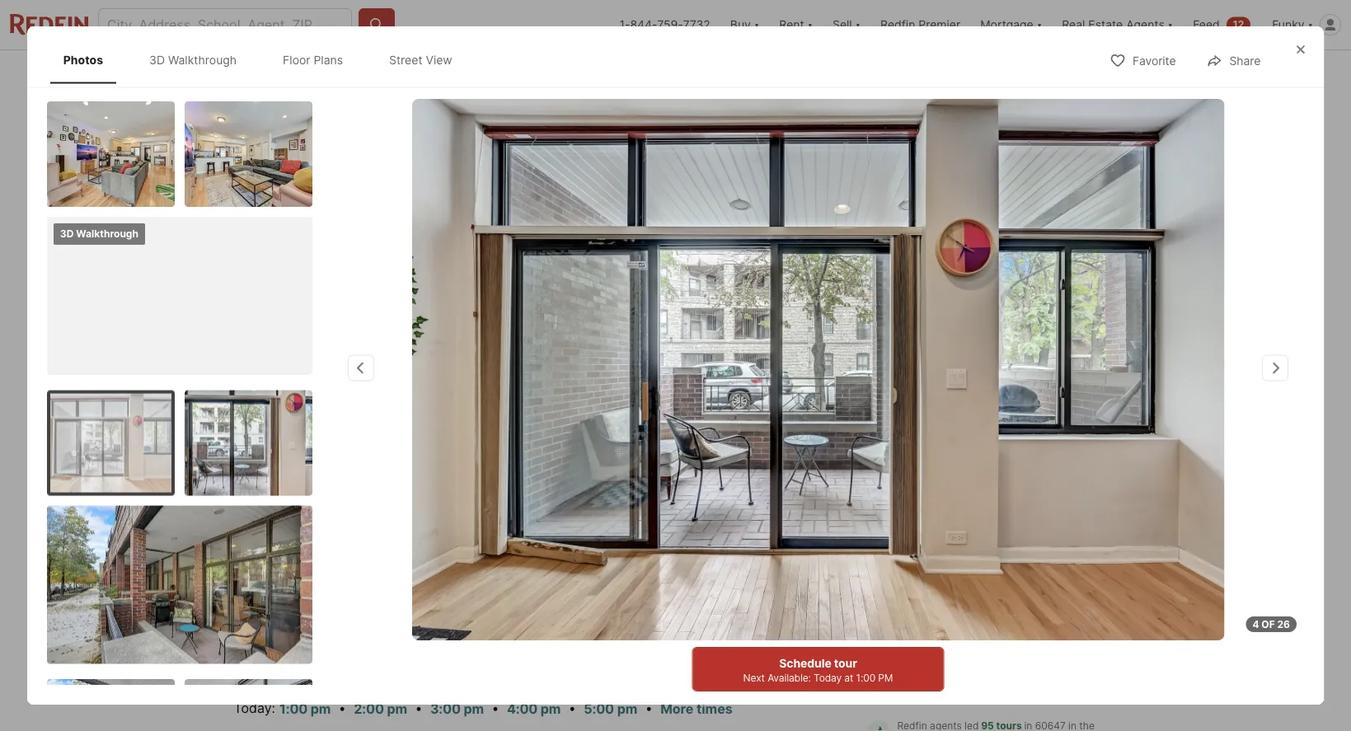 Task type: vqa. For each thing, say whether or not it's contained in the screenshot.
"dialog" containing Photos
yes



Task type: describe. For each thing, give the bounding box(es) containing it.
oct for 30
[[896, 564, 917, 576]]

active
[[315, 483, 356, 497]]

share
[[1229, 54, 1261, 68]]

ft
[[616, 577, 629, 594]]

times
[[697, 701, 733, 717]]

30
[[891, 533, 923, 562]]

floor plans button
[[395, 416, 508, 449]]

video
[[1053, 618, 1079, 630]]

1 inside wednesday 1 nov
[[1064, 533, 1076, 562]]

is
[[352, 644, 363, 660]]

1 , from the left
[[408, 514, 412, 530]]

7732
[[683, 18, 710, 32]]

it's
[[282, 667, 300, 683]]

4:00 pm button
[[506, 699, 562, 720]]

0 horizontal spatial walkthrough
[[76, 228, 138, 239]]

5 • from the left
[[645, 700, 653, 716]]

willetts
[[283, 514, 333, 530]]

1-844-759-7732 link
[[619, 18, 710, 32]]

1 bed
[[460, 552, 485, 593]]

3 tab from the left
[[688, 54, 768, 93]]

sale
[[275, 483, 303, 497]]

1:00 pm button
[[279, 699, 332, 720]]

2 , from the left
[[466, 514, 470, 530]]

unit
[[354, 514, 381, 530]]

available:
[[768, 672, 811, 684]]

-
[[307, 483, 312, 497]]

via
[[1037, 618, 1050, 630]]

street view inside tab
[[389, 53, 452, 67]]

floor plans inside floor plans tab
[[283, 53, 343, 67]]

plans inside tab
[[314, 53, 343, 67]]

n
[[271, 514, 280, 530]]

viewed
[[338, 667, 383, 683]]

been
[[303, 667, 335, 683]]

1 horizontal spatial home
[[972, 482, 1024, 505]]

5:00
[[584, 701, 614, 717]]

1 pm from the left
[[311, 701, 331, 717]]

1:00 inside the schedule tour next available: today at 1:00 pm
[[856, 672, 875, 684]]

tuesday
[[966, 519, 1011, 531]]

$244,900
[[234, 552, 327, 575]]

3:00 pm button
[[429, 699, 485, 720]]

0 horizontal spatial 3d
[[60, 228, 74, 239]]

floor inside button
[[432, 425, 460, 439]]

tour for tour via video chat
[[1013, 618, 1034, 630]]

person
[[929, 618, 963, 630]]

get pre-approved link
[[321, 579, 421, 593]]

submit search image
[[368, 16, 385, 33]]

1 for 1 bath
[[524, 552, 534, 575]]

3d walkthrough button
[[247, 416, 388, 449]]

2,976
[[386, 667, 422, 683]]

tuesday 31 oct
[[966, 519, 1011, 576]]

monday
[[885, 519, 928, 531]]

tour for go tour this home
[[890, 482, 928, 505]]

1 bath
[[524, 552, 553, 593]]

wednesday 1 nov
[[1039, 519, 1101, 576]]

tour for schedule tour
[[1007, 671, 1033, 687]]

$2,206
[[257, 579, 296, 593]]

photos
[[63, 53, 103, 67]]

overview
[[361, 66, 415, 80]]

0 horizontal spatial 3d walkthrough
[[60, 228, 138, 239]]

bed
[[460, 577, 485, 593]]

2 tab from the left
[[557, 54, 688, 93]]

25 photos button
[[997, 416, 1104, 449]]

il
[[474, 514, 484, 530]]

12
[[1233, 19, 1244, 30]]

2524 n willetts ct unit 1ln image
[[412, 99, 1224, 640]]

tour for tour in person
[[894, 618, 916, 630]]

overview tab
[[343, 54, 434, 93]]

today
[[814, 672, 842, 684]]

popular
[[366, 644, 416, 660]]

tour via video chat option
[[979, 603, 1117, 646]]

floor plans inside floor plans button
[[432, 425, 494, 439]]

search link
[[252, 63, 325, 83]]

redfin premier button
[[871, 0, 970, 49]]

chat
[[1081, 618, 1102, 630]]

this
[[933, 482, 968, 505]]

listed by redfin link
[[234, 96, 853, 465]]

this
[[282, 644, 310, 660]]

feed
[[1193, 18, 1220, 32]]

listed by redfin
[[253, 115, 342, 127]]

monday 30 oct
[[885, 519, 928, 576]]

tour via video chat
[[1013, 618, 1102, 630]]

750
[[596, 552, 632, 575]]

for sale - active
[[249, 483, 356, 497]]

plans inside button
[[463, 425, 494, 439]]

/mo
[[296, 579, 317, 593]]

of
[[1261, 618, 1275, 630]]

3 pm from the left
[[464, 701, 484, 717]]

759-
[[657, 18, 683, 32]]

tab list containing search
[[234, 50, 782, 93]]

walkthrough inside tab
[[168, 53, 237, 67]]

City, Address, School, Agent, ZIP search field
[[98, 8, 352, 41]]

favorite
[[1133, 54, 1176, 68]]

in
[[918, 618, 927, 630]]

search
[[285, 66, 325, 80]]

street view tab
[[376, 40, 466, 80]]



Task type: locate. For each thing, give the bounding box(es) containing it.
1 horizontal spatial plans
[[463, 425, 494, 439]]

1 vertical spatial walkthrough
[[76, 228, 138, 239]]

go
[[859, 482, 885, 505]]

0 horizontal spatial floor plans
[[283, 53, 343, 67]]

4 • from the left
[[569, 700, 576, 716]]

view
[[426, 53, 452, 67], [588, 425, 616, 439]]

oct inside tuesday 31 oct
[[978, 564, 999, 576]]

1 tour from the left
[[894, 618, 916, 630]]

tour up monday
[[890, 482, 928, 505]]

est.
[[234, 579, 254, 593]]

schedule tour
[[944, 671, 1033, 687]]

pm right 4:00
[[541, 701, 561, 717]]

31
[[975, 533, 1002, 562]]

3d
[[149, 53, 165, 67], [60, 228, 74, 239], [284, 425, 300, 439]]

1 tab from the left
[[434, 54, 557, 93]]

5 pm from the left
[[617, 701, 637, 717]]

map entry image
[[724, 482, 834, 591]]

tour
[[894, 618, 916, 630], [1013, 618, 1034, 630]]

dialog
[[27, 26, 1324, 731]]

pm right 3:00
[[464, 701, 484, 717]]

1:00 down the it's at the bottom left
[[279, 701, 308, 717]]

1 vertical spatial street view
[[551, 425, 616, 439]]

nov
[[1059, 564, 1081, 576]]

floor plans tab
[[270, 40, 356, 80]]

tour inside the schedule tour next available: today at 1:00 pm
[[834, 656, 857, 670]]

street view
[[389, 53, 452, 67], [551, 425, 616, 439]]

dialog containing photos
[[27, 26, 1324, 731]]

image image
[[47, 101, 175, 206], [184, 101, 312, 206], [47, 216, 312, 375], [184, 390, 312, 495], [50, 393, 171, 492], [47, 505, 312, 664]]

0 vertical spatial 1:00
[[856, 672, 875, 684]]

1 horizontal spatial floor plans
[[432, 425, 494, 439]]

3d walkthrough for 3d walkthrough button
[[284, 425, 374, 439]]

1 vertical spatial 3d walkthrough
[[60, 228, 138, 239]]

2 horizontal spatial 1
[[1064, 533, 1076, 562]]

2:00
[[354, 701, 384, 717]]

2 horizontal spatial 3d
[[284, 425, 300, 439]]

get
[[321, 579, 341, 593]]

1:00 right at
[[856, 672, 875, 684]]

1 horizontal spatial 3d walkthrough
[[149, 53, 237, 67]]

schedule for schedule tour next available: today at 1:00 pm
[[779, 656, 831, 670]]

view inside tab
[[426, 53, 452, 67]]

1 horizontal spatial schedule
[[944, 671, 1004, 687]]

list box
[[859, 603, 1117, 646]]

home up tuesday on the right bottom of the page
[[972, 482, 1024, 505]]

0 horizontal spatial street view
[[389, 53, 452, 67]]

oct inside monday 30 oct
[[896, 564, 917, 576]]

schedule for schedule tour
[[944, 671, 1004, 687]]

walkthrough
[[168, 53, 237, 67], [76, 228, 138, 239], [302, 425, 374, 439]]

0 vertical spatial street view
[[389, 53, 452, 67]]

0 horizontal spatial 1:00
[[279, 701, 308, 717]]

2 horizontal spatial walkthrough
[[302, 425, 374, 439]]

redfin
[[880, 18, 915, 32]]

home up 'been'
[[313, 644, 349, 660]]

1 horizontal spatial street view
[[551, 425, 616, 439]]

pm down 'been'
[[311, 701, 331, 717]]

0 horizontal spatial 1
[[460, 552, 470, 575]]

• left more in the bottom of the page
[[645, 700, 653, 716]]

3d inside tab
[[149, 53, 165, 67]]

1 horizontal spatial floor
[[432, 425, 460, 439]]

4
[[1252, 618, 1259, 630]]

2 vertical spatial 3d
[[284, 425, 300, 439]]

750 sq ft
[[596, 552, 632, 594]]

tour inside button
[[1007, 671, 1033, 687]]

street inside button
[[551, 425, 585, 439]]

1 for 1 bed
[[460, 552, 470, 575]]

60647
[[488, 514, 529, 530]]

street
[[389, 53, 422, 67], [551, 425, 585, 439]]

1 • from the left
[[339, 700, 346, 716]]

2524
[[234, 514, 268, 530]]

redfin premier
[[880, 18, 960, 32]]

0 vertical spatial 3d
[[149, 53, 165, 67]]

2 tour from the left
[[1013, 618, 1034, 630]]

3d walkthrough inside 3d walkthrough tab
[[149, 53, 237, 67]]

1 inside 1 bath
[[524, 552, 534, 575]]

1 vertical spatial street
[[551, 425, 585, 439]]

tour left via
[[1013, 618, 1034, 630]]

photos
[[1051, 425, 1090, 439]]

0 vertical spatial walkthrough
[[168, 53, 237, 67]]

oct down 31 on the bottom of page
[[978, 564, 999, 576]]

3d walkthrough tab
[[136, 40, 250, 80]]

0 horizontal spatial view
[[426, 53, 452, 67]]

1-
[[619, 18, 630, 32]]

2 horizontal spatial 3d walkthrough
[[284, 425, 374, 439]]

1 inside 1 bed
[[460, 552, 470, 575]]

today: 1:00 pm • 2:00 pm • 3:00 pm • 4:00 pm • 5:00 pm • more times
[[234, 700, 733, 717]]

photos tab
[[50, 40, 116, 80]]

1 horizontal spatial 3d
[[149, 53, 165, 67]]

1 horizontal spatial 1
[[524, 552, 534, 575]]

tab list
[[47, 36, 482, 84], [234, 50, 782, 93]]

2 horizontal spatial tour
[[1007, 671, 1033, 687]]

0 vertical spatial street
[[389, 53, 422, 67]]

wednesday
[[1039, 519, 1101, 531]]

1 up nov
[[1064, 533, 1076, 562]]

• left 4:00
[[492, 700, 499, 716]]

tour in person option
[[859, 603, 979, 646]]

0 horizontal spatial ,
[[408, 514, 412, 530]]

oct
[[896, 564, 917, 576], [978, 564, 999, 576]]

oct for 31
[[978, 564, 999, 576]]

schedule inside button
[[944, 671, 1004, 687]]

tour for schedule tour next available: today at 1:00 pm
[[834, 656, 857, 670]]

•
[[339, 700, 346, 716], [415, 700, 422, 716], [492, 700, 499, 716], [569, 700, 576, 716], [645, 700, 653, 716]]

next image
[[1098, 534, 1124, 561]]

1 vertical spatial floor plans
[[432, 425, 494, 439]]

0 vertical spatial floor plans
[[283, 53, 343, 67]]

0 horizontal spatial floor
[[283, 53, 310, 67]]

26
[[1277, 618, 1290, 630]]

bath link
[[524, 577, 553, 593]]

3 • from the left
[[492, 700, 499, 716]]

0 horizontal spatial tour
[[834, 656, 857, 670]]

list box containing tour in person
[[859, 603, 1117, 646]]

1-844-759-7732
[[619, 18, 710, 32]]

0 vertical spatial 3d walkthrough
[[149, 53, 237, 67]]

2 vertical spatial walkthrough
[[302, 425, 374, 439]]

2524 n willetts ct unit 1ln, chicago, il 60647 image
[[234, 96, 853, 462], [859, 96, 1117, 276], [859, 283, 1117, 462]]

schedule inside the schedule tour next available: today at 1:00 pm
[[779, 656, 831, 670]]

next
[[743, 672, 765, 684]]

1 vertical spatial plans
[[463, 425, 494, 439]]

3d inside button
[[284, 425, 300, 439]]

favorite button
[[1095, 43, 1190, 77]]

floor
[[283, 53, 310, 67], [432, 425, 460, 439]]

1 up bed
[[460, 552, 470, 575]]

3d walkthrough for tab list containing photos
[[149, 53, 237, 67]]

2 oct from the left
[[978, 564, 999, 576]]

2524 n willetts ct unit 1ln , chicago , il 60647
[[234, 514, 529, 530]]

2 pm from the left
[[387, 701, 407, 717]]

0 horizontal spatial home
[[313, 644, 349, 660]]

pre-
[[343, 579, 367, 593]]

bath
[[524, 577, 553, 593]]

, left chicago
[[408, 514, 412, 530]]

1 vertical spatial 3d
[[60, 228, 74, 239]]

2 vertical spatial 3d walkthrough
[[284, 425, 374, 439]]

0 horizontal spatial tour
[[894, 618, 916, 630]]

0 horizontal spatial street
[[389, 53, 422, 67]]

0 horizontal spatial oct
[[896, 564, 917, 576]]

1 oct from the left
[[896, 564, 917, 576]]

• left 2:00
[[339, 700, 346, 716]]

4:00
[[507, 701, 538, 717]]

0 horizontal spatial plans
[[314, 53, 343, 67]]

listed
[[253, 115, 288, 127]]

1 horizontal spatial oct
[[978, 564, 999, 576]]

0 vertical spatial floor
[[283, 53, 310, 67]]

tour in person
[[894, 618, 963, 630]]

redfin
[[306, 115, 342, 127]]

view inside button
[[588, 425, 616, 439]]

0 vertical spatial view
[[426, 53, 452, 67]]

for
[[249, 483, 271, 497]]

0 vertical spatial home
[[972, 482, 1024, 505]]

1 vertical spatial home
[[313, 644, 349, 660]]

1 horizontal spatial 1:00
[[856, 672, 875, 684]]

, left il
[[466, 514, 470, 530]]

1 vertical spatial 1:00
[[279, 701, 308, 717]]

• left 3:00
[[415, 700, 422, 716]]

tab list containing photos
[[47, 36, 482, 84]]

pm right the 5:00
[[617, 701, 637, 717]]

1 horizontal spatial walkthrough
[[168, 53, 237, 67]]

premier
[[919, 18, 960, 32]]

street inside tab
[[389, 53, 422, 67]]

go tour this home
[[859, 482, 1024, 505]]

0 horizontal spatial schedule
[[779, 656, 831, 670]]

• left the 5:00
[[569, 700, 576, 716]]

3d walkthrough inside 3d walkthrough button
[[284, 425, 374, 439]]

pm
[[311, 701, 331, 717], [387, 701, 407, 717], [464, 701, 484, 717], [541, 701, 561, 717], [617, 701, 637, 717]]

schedule down the person
[[944, 671, 1004, 687]]

approved
[[367, 579, 421, 593]]

5:00 pm button
[[583, 699, 638, 720]]

1 horizontal spatial tour
[[890, 482, 928, 505]]

$244,900 est. $2,206 /mo get pre-approved
[[234, 552, 421, 593]]

tour down tour via video chat option
[[1007, 671, 1033, 687]]

844-
[[630, 18, 657, 32]]

schedule tour button
[[859, 659, 1117, 699]]

1 up bath link
[[524, 552, 534, 575]]

oct down the 30
[[896, 564, 917, 576]]

1 vertical spatial view
[[588, 425, 616, 439]]

1 horizontal spatial view
[[588, 425, 616, 439]]

tour
[[890, 482, 928, 505], [834, 656, 857, 670], [1007, 671, 1033, 687]]

3:00
[[430, 701, 461, 717]]

by
[[290, 115, 304, 127]]

1 horizontal spatial tour
[[1013, 618, 1034, 630]]

0 vertical spatial plans
[[314, 53, 343, 67]]

pm
[[878, 672, 893, 684]]

floor plans
[[283, 53, 343, 67], [432, 425, 494, 439]]

25 photos
[[1034, 425, 1090, 439]]

2 • from the left
[[415, 700, 422, 716]]

1:00 inside 'today: 1:00 pm • 2:00 pm • 3:00 pm • 4:00 pm • 5:00 pm • more times'
[[279, 701, 308, 717]]

floor inside tab
[[283, 53, 310, 67]]

4 pm from the left
[[541, 701, 561, 717]]

2:00 pm button
[[353, 699, 408, 720]]

None button
[[869, 509, 944, 586], [951, 510, 1026, 586], [1032, 510, 1107, 586], [869, 509, 944, 586], [951, 510, 1026, 586], [1032, 510, 1107, 586]]

walkthrough inside button
[[302, 425, 374, 439]]

1 vertical spatial floor
[[432, 425, 460, 439]]

tab list inside dialog
[[47, 36, 482, 84]]

home
[[972, 482, 1024, 505], [313, 644, 349, 660]]

plans
[[314, 53, 343, 67], [463, 425, 494, 439]]

today:
[[234, 700, 275, 716]]

schedule
[[779, 656, 831, 670], [944, 671, 1004, 687]]

tour up at
[[834, 656, 857, 670]]

tab
[[434, 54, 557, 93], [557, 54, 688, 93], [688, 54, 768, 93]]

tour left in at the bottom of page
[[894, 618, 916, 630]]

schedule up available:
[[779, 656, 831, 670]]

active link
[[315, 483, 356, 497]]

1ln
[[384, 514, 408, 530]]

pm right 2:00
[[387, 701, 407, 717]]

schedule tour next available: today at 1:00 pm
[[743, 656, 893, 684]]

more times link
[[660, 701, 733, 717]]

this home is popular it's been viewed 2,976 times.
[[282, 644, 467, 683]]

1 horizontal spatial street
[[551, 425, 585, 439]]

1 horizontal spatial ,
[[466, 514, 470, 530]]

home inside this home is popular it's been viewed 2,976 times.
[[313, 644, 349, 660]]

ct
[[336, 514, 351, 530]]

street view inside button
[[551, 425, 616, 439]]



